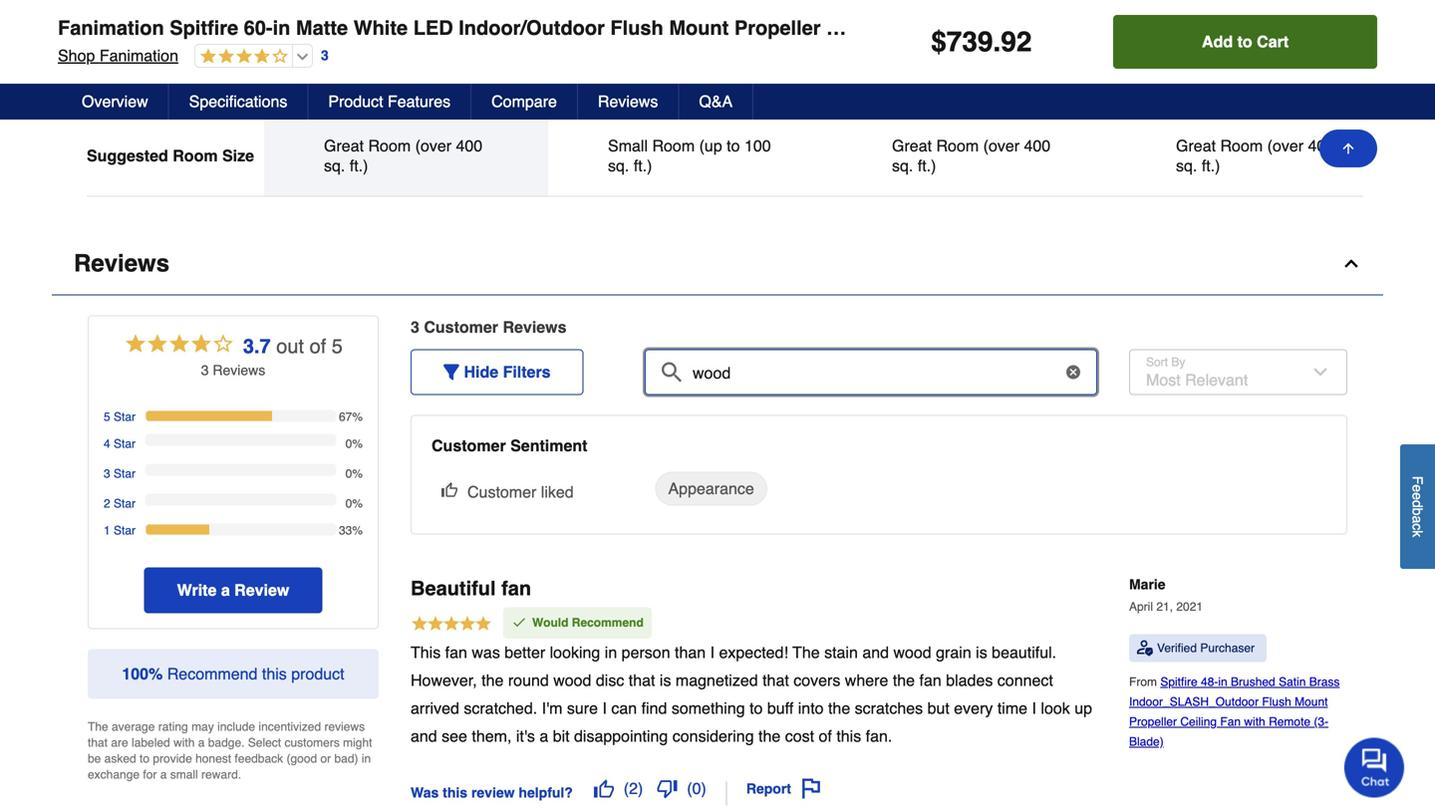 Task type: describe. For each thing, give the bounding box(es) containing it.
.
[[993, 26, 1001, 58]]

however,
[[411, 671, 477, 690]]

product
[[291, 665, 345, 683]]

0 horizontal spatial ceiling
[[826, 16, 893, 39]]

led
[[413, 16, 453, 39]]

3 great room (over 400 sq. ft.) cell from the left
[[1176, 136, 1341, 176]]

in left matte
[[273, 16, 290, 39]]

fanimation spitfire 60-in matte white led indoor/outdoor flush mount propeller ceiling fan with light remote (3-blade)
[[58, 16, 1203, 39]]

arrow up image
[[1341, 141, 1357, 157]]

sentiment
[[511, 437, 588, 455]]

verified purchaser icon image
[[1137, 640, 1153, 656]]

beautiful.
[[992, 644, 1057, 662]]

size
[[222, 146, 254, 165]]

33%
[[339, 524, 363, 538]]

0% for 3 star
[[346, 467, 363, 481]]

great room (over 400 sq. ft.) for first great room (over 400 sq. ft.) cell from the left
[[324, 136, 483, 175]]

room left size
[[173, 146, 218, 165]]

in inside the "this fan was better looking in person than i expected! the stain and wood grain is beautiful. however, the round wood disc that is magnetized that covers where the fan blades connect arrived scratched. i'm sure i can find something to buff into the scratches but every time i look up and see them, it's a bit disappointing considering the cost of this fan."
[[605, 644, 617, 662]]

purchaser
[[1201, 641, 1255, 655]]

the inside the average rating may include incentivized reviews that are labeled with a badge. select customers might be asked to provide honest feedback (good or bad) in exchange for a small reward.
[[88, 720, 108, 734]]

into
[[798, 699, 824, 718]]

room down product features button
[[368, 136, 411, 155]]

0 vertical spatial blade)
[[1142, 16, 1203, 39]]

hide
[[464, 363, 499, 381]]

grain
[[936, 644, 972, 662]]

q&a button
[[679, 84, 754, 120]]

connect
[[998, 671, 1054, 690]]

s inside the 3.7 out of 5 3 review s
[[258, 362, 265, 378]]

2 black from the left
[[608, 76, 647, 94]]

specifications
[[189, 92, 287, 111]]

compare
[[492, 92, 557, 111]]

from
[[1129, 675, 1161, 689]]

100 inside small room (up to 100 sq. ft.)
[[745, 136, 771, 155]]

chat invite button image
[[1345, 737, 1406, 798]]

would recommend
[[532, 616, 644, 630]]

labeled
[[132, 736, 170, 750]]

liked
[[541, 483, 574, 501]]

small
[[170, 768, 198, 782]]

star for 5 star
[[114, 410, 136, 424]]

spitfire 48-in brushed satin brass indoor_slash_outdoor flush mount propeller ceiling fan with remote (3- blade)
[[1129, 675, 1340, 749]]

0 horizontal spatial this
[[262, 665, 287, 683]]

(3- inside spitfire 48-in brushed satin brass indoor_slash_outdoor flush mount propeller ceiling fan with remote (3- blade)
[[1314, 715, 1329, 729]]

honest
[[195, 752, 231, 766]]

0 horizontal spatial remote
[[1039, 16, 1112, 39]]

1 black from the left
[[324, 76, 363, 94]]

the up scratches
[[893, 671, 915, 690]]

review
[[471, 785, 515, 801]]

1 3 cell from the left
[[324, 14, 488, 34]]

spitfire inside spitfire 48-in brushed satin brass indoor_slash_outdoor flush mount propeller ceiling fan with remote (3- blade)
[[1161, 675, 1198, 689]]

flush inside spitfire 48-in brushed satin brass indoor_slash_outdoor flush mount propeller ceiling fan with remote (3- blade)
[[1262, 695, 1292, 709]]

1 vertical spatial reviews button
[[52, 233, 1384, 295]]

5 stars image
[[411, 615, 492, 636]]

chevron up image
[[1342, 254, 1362, 274]]

color
[[135, 76, 176, 94]]

incentivized
[[259, 720, 321, 734]]

) for ( 0 )
[[701, 779, 707, 798]]

0 horizontal spatial 100
[[122, 665, 149, 683]]

see
[[442, 727, 467, 746]]

number
[[87, 15, 147, 33]]

review for a
[[234, 581, 289, 600]]

star for 2 star
[[114, 497, 136, 511]]

0 vertical spatial customer
[[424, 318, 498, 336]]

0 vertical spatial of
[[151, 15, 166, 33]]

arrived
[[411, 699, 459, 718]]

2 e from the top
[[1410, 492, 1426, 500]]

1 horizontal spatial is
[[976, 644, 988, 662]]

with inside the average rating may include incentivized reviews that are labeled with a badge. select customers might be asked to provide honest feedback (good or bad) in exchange for a small reward.
[[174, 736, 195, 750]]

3.7 out of 5 3 review s
[[201, 335, 343, 378]]

ceiling inside spitfire 48-in brushed satin brass indoor_slash_outdoor flush mount propeller ceiling fan with remote (3- blade)
[[1181, 715, 1217, 729]]

0 horizontal spatial propeller
[[735, 16, 821, 39]]

Search reviews text field
[[653, 349, 1090, 383]]

disc
[[596, 671, 624, 690]]

great room (over 400 sq. ft.) for third great room (over 400 sq. ft.) cell from the left
[[1176, 136, 1335, 175]]

sure
[[567, 699, 598, 718]]

blade) inside spitfire 48-in brushed satin brass indoor_slash_outdoor flush mount propeller ceiling fan with remote (3- blade)
[[1129, 735, 1164, 749]]

write a review button
[[144, 568, 322, 613]]

this inside the "this fan was better looking in person than i expected! the stain and wood grain is beautiful. however, the round wood disc that is magnetized that covers where the fan blades connect arrived scratched. i'm sure i can find something to buff into the scratches but every time i look up and see them, it's a bit disappointing considering the cost of this fan."
[[837, 727, 861, 746]]

1 horizontal spatial recommend
[[572, 616, 644, 630]]

blade color
[[87, 76, 176, 94]]

hide filters button
[[411, 349, 584, 395]]

a right the for in the left bottom of the page
[[160, 768, 167, 782]]

small room (up to 100 sq. ft.)
[[608, 136, 771, 175]]

3 sq. from the left
[[892, 156, 913, 175]]

up
[[1075, 699, 1093, 718]]

star for 4 star
[[114, 437, 136, 451]]

reviews for the bottom reviews button
[[74, 250, 170, 277]]

shop fanimation
[[58, 46, 178, 65]]

2 3 cell from the left
[[608, 14, 773, 34]]

0
[[692, 779, 701, 798]]

21,
[[1157, 600, 1173, 614]]

739
[[947, 26, 993, 58]]

0% for 4 star
[[346, 437, 363, 451]]

stain
[[824, 644, 858, 662]]

a inside button
[[221, 581, 230, 600]]

the down buff on the bottom right of the page
[[759, 727, 781, 746]]

(over for third great room (over 400 sq. ft.) cell from the left
[[1268, 136, 1304, 155]]

b
[[1410, 508, 1426, 516]]

time
[[998, 699, 1028, 718]]

a down may
[[198, 736, 205, 750]]

suggested room size
[[87, 146, 254, 165]]

1 vertical spatial wood
[[553, 671, 592, 690]]

reviews
[[324, 720, 365, 734]]

scratches
[[855, 699, 923, 718]]

0 horizontal spatial recommend
[[167, 665, 258, 683]]

badge.
[[208, 736, 245, 750]]

$ 739 . 92
[[931, 26, 1032, 58]]

to inside the "this fan was better looking in person than i expected! the stain and wood grain is beautiful. however, the round wood disc that is magnetized that covers where the fan blades connect arrived scratched. i'm sure i can find something to buff into the scratches but every time i look up and see them, it's a bit disappointing considering the cost of this fan."
[[750, 699, 763, 718]]

5 star
[[104, 410, 136, 424]]

was
[[472, 644, 500, 662]]

sq. inside small room (up to 100 sq. ft.)
[[608, 156, 629, 175]]

2 vertical spatial fan
[[920, 671, 942, 690]]

room inside small room (up to 100 sq. ft.)
[[652, 136, 695, 155]]

was
[[411, 785, 439, 801]]

shop
[[58, 46, 95, 65]]

cart
[[1257, 32, 1289, 51]]

3.7
[[243, 335, 271, 358]]

expected!
[[719, 644, 788, 662]]

0 vertical spatial reviews button
[[578, 84, 679, 120]]

%
[[149, 665, 163, 683]]

ft.) for third great room (over 400 sq. ft.) cell from the left
[[1202, 156, 1221, 175]]

light
[[985, 16, 1034, 39]]

0 horizontal spatial is
[[660, 671, 671, 690]]

star for 1 star
[[114, 524, 136, 538]]

to inside the average rating may include incentivized reviews that are labeled with a badge. select customers might be asked to provide honest feedback (good or bad) in exchange for a small reward.
[[140, 752, 150, 766]]

asked
[[104, 752, 136, 766]]

thumb down image
[[657, 779, 677, 799]]

spitfire 48-in brushed satin brass indoor_slash_outdoor flush mount propeller ceiling fan with remote (3- blade) link
[[1129, 675, 1340, 749]]

(over for second great room (over 400 sq. ft.) cell from the left
[[984, 136, 1020, 155]]

person
[[622, 644, 670, 662]]

0% for 2 star
[[346, 497, 363, 511]]

( for 0
[[687, 779, 692, 798]]

that inside the average rating may include incentivized reviews that are labeled with a badge. select customers might be asked to provide honest feedback (good or bad) in exchange for a small reward.
[[88, 736, 108, 750]]

suggested
[[87, 146, 168, 165]]

brushed
[[1231, 675, 1276, 689]]

the inside the "this fan was better looking in person than i expected! the stain and wood grain is beautiful. however, the round wood disc that is magnetized that covers where the fan blades connect arrived scratched. i'm sure i can find something to buff into the scratches but every time i look up and see them, it's a bit disappointing considering the cost of this fan."
[[793, 644, 820, 662]]

400 for first great room (over 400 sq. ft.) cell from the left
[[456, 136, 483, 155]]

( for 2
[[624, 779, 629, 798]]

1 horizontal spatial 2
[[629, 779, 638, 798]]

c
[[1410, 523, 1426, 530]]

0 horizontal spatial 5
[[104, 410, 110, 424]]

small
[[608, 136, 648, 155]]

ft.) for first great room (over 400 sq. ft.) cell from the left
[[350, 156, 368, 175]]

overview button
[[62, 84, 169, 120]]

where
[[845, 671, 889, 690]]

bit
[[553, 727, 570, 746]]

this fan was better looking in person than i expected! the stain and wood grain is beautiful. however, the round wood disc that is magnetized that covers where the fan blades connect arrived scratched. i'm sure i can find something to buff into the scratches but every time i look up and see them, it's a bit disappointing considering the cost of this fan.
[[411, 644, 1093, 746]]

april
[[1129, 600, 1153, 614]]

f e e d b a c k button
[[1401, 444, 1435, 569]]

include
[[217, 720, 255, 734]]

a inside the "this fan was better looking in person than i expected! the stain and wood grain is beautiful. however, the round wood disc that is magnetized that covers where the fan blades connect arrived scratched. i'm sure i can find something to buff into the scratches but every time i look up and see them, it's a bit disappointing considering the cost of this fan."
[[540, 727, 549, 746]]

select
[[248, 736, 281, 750]]

1 great from the left
[[324, 136, 364, 155]]

fan for beautiful
[[502, 577, 531, 600]]

remote inside spitfire 48-in brushed satin brass indoor_slash_outdoor flush mount propeller ceiling fan with remote (3- blade)
[[1269, 715, 1311, 729]]

room down brown
[[937, 136, 979, 155]]

customer for customer liked
[[468, 483, 537, 501]]

0 vertical spatial wood
[[894, 644, 932, 662]]

2 star
[[104, 497, 136, 511]]

the average rating may include incentivized reviews that are labeled with a badge. select customers might be asked to provide honest feedback (good or bad) in exchange for a small reward.
[[88, 720, 372, 782]]

customer liked
[[468, 483, 574, 501]]

matte
[[296, 16, 348, 39]]

d
[[1410, 500, 1426, 508]]

1 black cell from the left
[[324, 75, 488, 95]]

customer for customer sentiment
[[432, 437, 506, 455]]

400 for third great room (over 400 sq. ft.) cell from the left
[[1308, 136, 1335, 155]]



Task type: locate. For each thing, give the bounding box(es) containing it.
3 customer review s
[[411, 318, 567, 336]]

(over down the dark brown cell
[[984, 136, 1020, 155]]

to up the for in the left bottom of the page
[[140, 752, 150, 766]]

propeller down the from
[[1129, 715, 1177, 729]]

2 horizontal spatial i
[[1032, 699, 1037, 718]]

feedback
[[235, 752, 283, 766]]

4 sq. from the left
[[1176, 156, 1198, 175]]

filter image
[[444, 364, 460, 380]]

round
[[508, 671, 549, 690]]

2 (over from the left
[[984, 136, 1020, 155]]

add to cart button
[[1114, 15, 1378, 69]]

2021
[[1177, 600, 1203, 614]]

mount up q&a
[[669, 16, 729, 39]]

0 horizontal spatial and
[[411, 727, 437, 746]]

spitfire up indoor_slash_outdoor
[[1161, 675, 1198, 689]]

star down 4 star
[[114, 467, 136, 481]]

and down arrived
[[411, 727, 437, 746]]

a right 'write'
[[221, 581, 230, 600]]

0 vertical spatial the
[[793, 644, 820, 662]]

dark brown cell
[[892, 75, 1057, 95]]

2 great room (over 400 sq. ft.) from the left
[[892, 136, 1051, 175]]

great down dark
[[892, 136, 932, 155]]

great room (over 400 sq. ft.)
[[324, 136, 483, 175], [892, 136, 1051, 175], [1176, 136, 1335, 175]]

2 horizontal spatial that
[[763, 671, 789, 690]]

1 vertical spatial 5
[[104, 410, 110, 424]]

1 (over from the left
[[415, 136, 452, 155]]

( 0 )
[[687, 779, 707, 798]]

0 vertical spatial remote
[[1039, 16, 1112, 39]]

1 horizontal spatial 5
[[332, 335, 343, 358]]

review up "filters"
[[503, 318, 558, 336]]

that
[[629, 671, 655, 690], [763, 671, 789, 690], [88, 736, 108, 750]]

and up the where
[[863, 644, 889, 662]]

1 star
[[104, 524, 136, 538]]

brass
[[1310, 675, 1340, 689]]

be
[[88, 752, 101, 766]]

1 0% from the top
[[346, 437, 363, 451]]

propeller inside spitfire 48-in brushed satin brass indoor_slash_outdoor flush mount propeller ceiling fan with remote (3- blade)
[[1129, 715, 1177, 729]]

5 inside the 3.7 out of 5 3 review s
[[332, 335, 343, 358]]

1 vertical spatial thumb up image
[[594, 779, 614, 799]]

blade) up gray
[[1142, 16, 1203, 39]]

with down rating
[[174, 736, 195, 750]]

0 horizontal spatial mount
[[669, 16, 729, 39]]

1 horizontal spatial great room (over 400 sq. ft.)
[[892, 136, 1051, 175]]

0 vertical spatial (3-
[[1118, 16, 1142, 39]]

0 horizontal spatial great room (over 400 sq. ft.) cell
[[324, 136, 488, 176]]

to inside small room (up to 100 sq. ft.)
[[727, 136, 740, 155]]

1 vertical spatial with
[[1244, 715, 1266, 729]]

1 sq. from the left
[[324, 156, 345, 175]]

marie
[[1129, 577, 1166, 593]]

cell
[[892, 14, 1057, 34]]

2 left thumb down icon
[[629, 779, 638, 798]]

1 vertical spatial 2
[[629, 779, 638, 798]]

400 down the dark brown cell
[[1024, 136, 1051, 155]]

blade) down the from
[[1129, 735, 1164, 749]]

0 vertical spatial 100
[[745, 136, 771, 155]]

the down was
[[482, 671, 504, 690]]

with left '.'
[[939, 16, 979, 39]]

of right out
[[310, 335, 326, 358]]

great room (over 400 sq. ft.) cell down the dark brown cell
[[892, 136, 1057, 176]]

review inside button
[[234, 581, 289, 600]]

1 vertical spatial blade)
[[1129, 735, 1164, 749]]

add
[[1202, 32, 1233, 51]]

2 great from the left
[[892, 136, 932, 155]]

3 0% from the top
[[346, 497, 363, 511]]

1 horizontal spatial great room (over 400 sq. ft.) cell
[[892, 136, 1057, 176]]

2 horizontal spatial great
[[1176, 136, 1216, 155]]

product
[[328, 92, 383, 111]]

ft.) down gray
[[1202, 156, 1221, 175]]

blade
[[87, 76, 130, 94]]

overview
[[82, 92, 148, 111]]

1 vertical spatial 0%
[[346, 467, 363, 481]]

in down might
[[362, 752, 371, 766]]

5 star from the top
[[114, 524, 136, 538]]

thumb up image for customer liked
[[442, 482, 458, 498]]

that down person
[[629, 671, 655, 690]]

0 vertical spatial 5
[[332, 335, 343, 358]]

3
[[324, 15, 333, 33], [608, 15, 617, 33], [1176, 15, 1185, 33], [321, 48, 329, 63], [411, 318, 420, 336], [201, 362, 209, 378], [104, 467, 110, 481]]

3 inside the 3.7 out of 5 3 review s
[[201, 362, 209, 378]]

fan.
[[866, 727, 893, 746]]

ft.) down small
[[634, 156, 652, 175]]

thumb up image for (
[[594, 779, 614, 799]]

star up '1 star'
[[114, 497, 136, 511]]

ft.) down dark brown
[[918, 156, 937, 175]]

0 horizontal spatial (3-
[[1118, 16, 1142, 39]]

i right than
[[710, 644, 715, 662]]

(
[[624, 779, 629, 798], [687, 779, 692, 798]]

fan up the checkmark image
[[502, 577, 531, 600]]

0 horizontal spatial great room (over 400 sq. ft.)
[[324, 136, 483, 175]]

3 cell up gray cell
[[1176, 14, 1341, 34]]

blades
[[946, 671, 993, 690]]

3 ft.) from the left
[[918, 156, 937, 175]]

2 vertical spatial customer
[[468, 483, 537, 501]]

better
[[505, 644, 545, 662]]

to right (up
[[727, 136, 740, 155]]

0 vertical spatial mount
[[669, 16, 729, 39]]

sq. down dark
[[892, 156, 913, 175]]

thumb up image
[[442, 482, 458, 498], [594, 779, 614, 799]]

100
[[745, 136, 771, 155], [122, 665, 149, 683]]

the
[[793, 644, 820, 662], [88, 720, 108, 734]]

great down gray
[[1176, 136, 1216, 155]]

3 3 cell from the left
[[1176, 14, 1341, 34]]

2 0% from the top
[[346, 467, 363, 481]]

2 vertical spatial of
[[819, 727, 832, 746]]

1 horizontal spatial s
[[558, 318, 567, 336]]

room down gray cell
[[1221, 136, 1263, 155]]

1 horizontal spatial great
[[892, 136, 932, 155]]

for
[[143, 768, 157, 782]]

customer up customer liked
[[432, 437, 506, 455]]

0 vertical spatial flush
[[611, 16, 664, 39]]

1 400 from the left
[[456, 136, 483, 155]]

hide filters
[[464, 363, 551, 381]]

great room (over 400 sq. ft.) down the dark brown cell
[[892, 136, 1051, 175]]

bad)
[[334, 752, 358, 766]]

3 cell up q&a
[[608, 14, 773, 34]]

3 cell
[[324, 14, 488, 34], [608, 14, 773, 34], [1176, 14, 1341, 34]]

marie april 21, 2021
[[1129, 577, 1203, 614]]

something
[[672, 699, 745, 718]]

this left fan.
[[837, 727, 861, 746]]

0 horizontal spatial of
[[151, 15, 166, 33]]

( right thumb down icon
[[687, 779, 692, 798]]

great room (over 400 sq. ft.) cell down gray cell
[[1176, 136, 1341, 176]]

1 vertical spatial s
[[258, 362, 265, 378]]

reviews
[[598, 92, 658, 111], [74, 250, 170, 277]]

in left the brushed
[[1219, 675, 1228, 689]]

helpful?
[[519, 785, 573, 801]]

black cell
[[324, 75, 488, 95], [608, 75, 773, 95]]

400 for second great room (over 400 sq. ft.) cell from the left
[[1024, 136, 1051, 155]]

write a review
[[177, 581, 289, 600]]

2 vertical spatial with
[[174, 736, 195, 750]]

fan inside spitfire 48-in brushed satin brass indoor_slash_outdoor flush mount propeller ceiling fan with remote (3- blade)
[[1221, 715, 1241, 729]]

3 400 from the left
[[1308, 136, 1335, 155]]

5
[[332, 335, 343, 358], [104, 410, 110, 424]]

blade)
[[1142, 16, 1203, 39], [1129, 735, 1164, 749]]

looking
[[550, 644, 600, 662]]

the right into
[[828, 699, 851, 718]]

was this review helpful?
[[411, 785, 573, 801]]

) for ( 2 )
[[638, 779, 643, 798]]

1 horizontal spatial fan
[[502, 577, 531, 600]]

sq. down gray
[[1176, 156, 1198, 175]]

wood
[[894, 644, 932, 662], [553, 671, 592, 690]]

( left thumb down icon
[[624, 779, 629, 798]]

look
[[1041, 699, 1070, 718]]

1 horizontal spatial )
[[701, 779, 707, 798]]

4 ft.) from the left
[[1202, 156, 1221, 175]]

a left "bit"
[[540, 727, 549, 746]]

2 star from the top
[[114, 437, 136, 451]]

2 up 1
[[104, 497, 110, 511]]

of right cost
[[819, 727, 832, 746]]

0 horizontal spatial )
[[638, 779, 643, 798]]

specifications button
[[169, 84, 308, 120]]

in inside the average rating may include incentivized reviews that are labeled with a badge. select customers might be asked to provide honest feedback (good or bad) in exchange for a small reward.
[[362, 752, 371, 766]]

f
[[1410, 476, 1426, 485]]

of
[[151, 15, 166, 33], [310, 335, 326, 358], [819, 727, 832, 746]]

review for customer
[[503, 318, 558, 336]]

0 vertical spatial 3.7 stars image
[[195, 48, 288, 66]]

0 horizontal spatial black
[[324, 76, 363, 94]]

this right was
[[443, 785, 468, 801]]

1 horizontal spatial ceiling
[[1181, 715, 1217, 729]]

black
[[324, 76, 363, 94], [608, 76, 647, 94]]

fan
[[502, 577, 531, 600], [445, 644, 467, 662], [920, 671, 942, 690]]

fan up but
[[920, 671, 942, 690]]

0 horizontal spatial i
[[603, 699, 607, 718]]

0 vertical spatial with
[[939, 16, 979, 39]]

i left can
[[603, 699, 607, 718]]

3.7 stars image
[[195, 48, 288, 66], [124, 331, 235, 360]]

i left look
[[1032, 699, 1037, 718]]

1 ( from the left
[[624, 779, 629, 798]]

3 great room (over 400 sq. ft.) from the left
[[1176, 136, 1335, 175]]

of inside the 3.7 out of 5 3 review s
[[310, 335, 326, 358]]

this left the product
[[262, 665, 287, 683]]

(3- down brass
[[1314, 715, 1329, 729]]

2
[[104, 497, 110, 511], [629, 779, 638, 798]]

100 % recommend this product
[[122, 665, 345, 683]]

a up k
[[1410, 516, 1426, 523]]

may
[[191, 720, 214, 734]]

exchange
[[88, 768, 140, 782]]

star
[[114, 410, 136, 424], [114, 437, 136, 451], [114, 467, 136, 481], [114, 497, 136, 511], [114, 524, 136, 538]]

and
[[863, 644, 889, 662], [411, 727, 437, 746]]

with inside spitfire 48-in brushed satin brass indoor_slash_outdoor flush mount propeller ceiling fan with remote (3- blade)
[[1244, 715, 1266, 729]]

0 horizontal spatial thumb up image
[[442, 482, 458, 498]]

in up disc
[[605, 644, 617, 662]]

of inside the "this fan was better looking in person than i expected! the stain and wood grain is beautiful. however, the round wood disc that is magnetized that covers where the fan blades connect arrived scratched. i'm sure i can find something to buff into the scratches but every time i look up and see them, it's a bit disappointing considering the cost of this fan."
[[819, 727, 832, 746]]

1 e from the top
[[1410, 485, 1426, 492]]

black down fanimation spitfire 60-in matte white led indoor/outdoor flush mount propeller ceiling fan with light remote (3-blade)
[[608, 76, 647, 94]]

propeller up q&a button
[[735, 16, 821, 39]]

0 horizontal spatial fan
[[445, 644, 467, 662]]

ft.) inside small room (up to 100 sq. ft.)
[[634, 156, 652, 175]]

flag image
[[801, 779, 821, 799]]

1 horizontal spatial fan
[[1221, 715, 1241, 729]]

wood left grain
[[894, 644, 932, 662]]

1 vertical spatial flush
[[1262, 695, 1292, 709]]

is up find
[[660, 671, 671, 690]]

fan for this
[[445, 644, 467, 662]]

beautiful fan
[[411, 577, 531, 600]]

compare button
[[472, 84, 578, 120]]

fanimation up blade color
[[99, 46, 178, 65]]

2 vertical spatial this
[[443, 785, 468, 801]]

ceiling up dark
[[826, 16, 893, 39]]

1 horizontal spatial with
[[939, 16, 979, 39]]

gray cell
[[1176, 75, 1341, 95]]

0 horizontal spatial wood
[[553, 671, 592, 690]]

mount inside spitfire 48-in brushed satin brass indoor_slash_outdoor flush mount propeller ceiling fan with remote (3- blade)
[[1295, 695, 1328, 709]]

report
[[747, 781, 791, 797]]

0 horizontal spatial fan
[[898, 16, 934, 39]]

0 vertical spatial fan
[[898, 16, 934, 39]]

(up
[[699, 136, 722, 155]]

2 sq. from the left
[[608, 156, 629, 175]]

great room (over 400 sq. ft.) cell
[[324, 136, 488, 176], [892, 136, 1057, 176], [1176, 136, 1341, 176]]

3 cell up features
[[324, 14, 488, 34]]

0 vertical spatial fan
[[502, 577, 531, 600]]

the up covers
[[793, 644, 820, 662]]

1 star from the top
[[114, 410, 136, 424]]

black cell up (up
[[608, 75, 773, 95]]

dark brown
[[892, 76, 974, 94]]

1 horizontal spatial (3-
[[1314, 715, 1329, 729]]

ft.) down 'product'
[[350, 156, 368, 175]]

room left (up
[[652, 136, 695, 155]]

1 great room (over 400 sq. ft.) from the left
[[324, 136, 483, 175]]

) left thumb down icon
[[638, 779, 643, 798]]

1 vertical spatial 100
[[122, 665, 149, 683]]

great room (over 400 sq. ft.) for second great room (over 400 sq. ft.) cell from the left
[[892, 136, 1051, 175]]

fan left 739
[[898, 16, 934, 39]]

1 vertical spatial recommend
[[167, 665, 258, 683]]

fan down 5 stars image
[[445, 644, 467, 662]]

mount down brass
[[1295, 695, 1328, 709]]

2 vertical spatial review
[[234, 581, 289, 600]]

1 vertical spatial fanimation
[[99, 46, 178, 65]]

2 horizontal spatial 400
[[1308, 136, 1335, 155]]

0 horizontal spatial s
[[258, 362, 265, 378]]

2 great room (over 400 sq. ft.) cell from the left
[[892, 136, 1057, 176]]

1 horizontal spatial wood
[[894, 644, 932, 662]]

3.7 stars image left 3.7
[[124, 331, 235, 360]]

)
[[638, 779, 643, 798], [701, 779, 707, 798]]

might
[[343, 736, 372, 750]]

2 horizontal spatial 3 cell
[[1176, 14, 1341, 34]]

0 vertical spatial reviews
[[598, 92, 658, 111]]

review down 3.7
[[213, 362, 258, 378]]

3 star from the top
[[114, 467, 136, 481]]

1 horizontal spatial thumb up image
[[594, 779, 614, 799]]

customer
[[424, 318, 498, 336], [432, 437, 506, 455], [468, 483, 537, 501]]

verified
[[1157, 641, 1197, 655]]

0 vertical spatial spitfire
[[170, 16, 238, 39]]

blades
[[171, 15, 223, 33]]

great room (over 400 sq. ft.) cell down features
[[324, 136, 488, 176]]

thumb up image left ( 2 )
[[594, 779, 614, 799]]

s down 3.7
[[258, 362, 265, 378]]

2 400 from the left
[[1024, 136, 1051, 155]]

remote
[[1039, 16, 1112, 39], [1269, 715, 1311, 729]]

2 horizontal spatial great room (over 400 sq. ft.)
[[1176, 136, 1335, 175]]

) right thumb down icon
[[701, 779, 707, 798]]

1 ) from the left
[[638, 779, 643, 798]]

3.7 stars image down 60-
[[195, 48, 288, 66]]

indoor/outdoor
[[459, 16, 605, 39]]

to inside button
[[1238, 32, 1253, 51]]

1 great room (over 400 sq. ft.) cell from the left
[[324, 136, 488, 176]]

0 horizontal spatial (over
[[415, 136, 452, 155]]

5 up 4 at left bottom
[[104, 410, 110, 424]]

1 horizontal spatial 3 cell
[[608, 14, 773, 34]]

1 horizontal spatial 400
[[1024, 136, 1051, 155]]

i'm
[[542, 699, 563, 718]]

1 vertical spatial remote
[[1269, 715, 1311, 729]]

1 vertical spatial fan
[[1221, 715, 1241, 729]]

1 horizontal spatial that
[[629, 671, 655, 690]]

3 (over from the left
[[1268, 136, 1304, 155]]

2 black cell from the left
[[608, 75, 773, 95]]

1 horizontal spatial i
[[710, 644, 715, 662]]

1 vertical spatial 3.7 stars image
[[124, 331, 235, 360]]

0 vertical spatial and
[[863, 644, 889, 662]]

ceiling down indoor_slash_outdoor
[[1181, 715, 1217, 729]]

thumb up image left customer liked
[[442, 482, 458, 498]]

1 vertical spatial (3-
[[1314, 715, 1329, 729]]

100 up average
[[122, 665, 149, 683]]

3 great from the left
[[1176, 136, 1216, 155]]

reviews for the topmost reviews button
[[598, 92, 658, 111]]

4 star
[[104, 437, 136, 451]]

3 star
[[104, 467, 136, 481]]

1 horizontal spatial propeller
[[1129, 715, 1177, 729]]

0 vertical spatial 2
[[104, 497, 110, 511]]

2 ) from the left
[[701, 779, 707, 798]]

to left buff on the bottom right of the page
[[750, 699, 763, 718]]

to
[[1238, 32, 1253, 51], [727, 136, 740, 155], [750, 699, 763, 718], [140, 752, 150, 766]]

black down matte
[[324, 76, 363, 94]]

that up buff on the bottom right of the page
[[763, 671, 789, 690]]

1 vertical spatial mount
[[1295, 695, 1328, 709]]

cost
[[785, 727, 815, 746]]

customer up "filter" icon
[[424, 318, 498, 336]]

s
[[558, 318, 567, 336], [258, 362, 265, 378]]

0 vertical spatial fanimation
[[58, 16, 164, 39]]

star for 3 star
[[114, 467, 136, 481]]

in inside spitfire 48-in brushed satin brass indoor_slash_outdoor flush mount propeller ceiling fan with remote (3- blade)
[[1219, 675, 1228, 689]]

(over for first great room (over 400 sq. ft.) cell from the left
[[415, 136, 452, 155]]

0 horizontal spatial great
[[324, 136, 364, 155]]

(over left arrow up image
[[1268, 136, 1304, 155]]

1 vertical spatial of
[[310, 335, 326, 358]]

is
[[976, 644, 988, 662], [660, 671, 671, 690]]

0 vertical spatial review
[[503, 318, 558, 336]]

covers
[[794, 671, 841, 690]]

customer sentiment
[[432, 437, 588, 455]]

0 vertical spatial s
[[558, 318, 567, 336]]

checkmark image
[[511, 615, 527, 631]]

fan down indoor_slash_outdoor
[[1221, 715, 1241, 729]]

small room (up to 100 sq. ft.) cell
[[608, 136, 773, 176]]

sq. down small
[[608, 156, 629, 175]]

2 ft.) from the left
[[634, 156, 652, 175]]

provide
[[153, 752, 192, 766]]

to right add
[[1238, 32, 1253, 51]]

sq. down 'product'
[[324, 156, 345, 175]]

ft.) for second great room (over 400 sq. ft.) cell from the left
[[918, 156, 937, 175]]

buff
[[767, 699, 794, 718]]

features
[[388, 92, 451, 111]]

review
[[503, 318, 558, 336], [213, 362, 258, 378], [234, 581, 289, 600]]

white
[[354, 16, 408, 39]]

1 horizontal spatial the
[[793, 644, 820, 662]]

1 vertical spatial is
[[660, 671, 671, 690]]

1 ft.) from the left
[[350, 156, 368, 175]]

1 horizontal spatial and
[[863, 644, 889, 662]]

2 horizontal spatial with
[[1244, 715, 1266, 729]]

400 down 'compare' button
[[456, 136, 483, 155]]

e
[[1410, 485, 1426, 492], [1410, 492, 1426, 500]]

4 star from the top
[[114, 497, 136, 511]]

1 horizontal spatial reviews
[[598, 92, 658, 111]]

q&a
[[699, 92, 733, 111]]

100 right (up
[[745, 136, 771, 155]]

1 vertical spatial review
[[213, 362, 258, 378]]

1 vertical spatial fan
[[445, 644, 467, 662]]

1 horizontal spatial black
[[608, 76, 647, 94]]

2 horizontal spatial this
[[837, 727, 861, 746]]

recommend up looking
[[572, 616, 644, 630]]

add to cart
[[1202, 32, 1289, 51]]

wood down looking
[[553, 671, 592, 690]]

1 horizontal spatial this
[[443, 785, 468, 801]]

every
[[954, 699, 993, 718]]

review inside the 3.7 out of 5 3 review s
[[213, 362, 258, 378]]

are
[[111, 736, 128, 750]]

0 horizontal spatial 2
[[104, 497, 110, 511]]

scratched.
[[464, 699, 537, 718]]

product features button
[[308, 84, 472, 120]]

a inside "button"
[[1410, 516, 1426, 523]]

0 vertical spatial 0%
[[346, 437, 363, 451]]

1 vertical spatial and
[[411, 727, 437, 746]]

of left blades
[[151, 15, 166, 33]]

0 horizontal spatial 400
[[456, 136, 483, 155]]

2 ( from the left
[[687, 779, 692, 798]]

s up "hide filters" button
[[558, 318, 567, 336]]

star right 4 at left bottom
[[114, 437, 136, 451]]



Task type: vqa. For each thing, say whether or not it's contained in the screenshot.
Why does Lowe's use MFA? button
no



